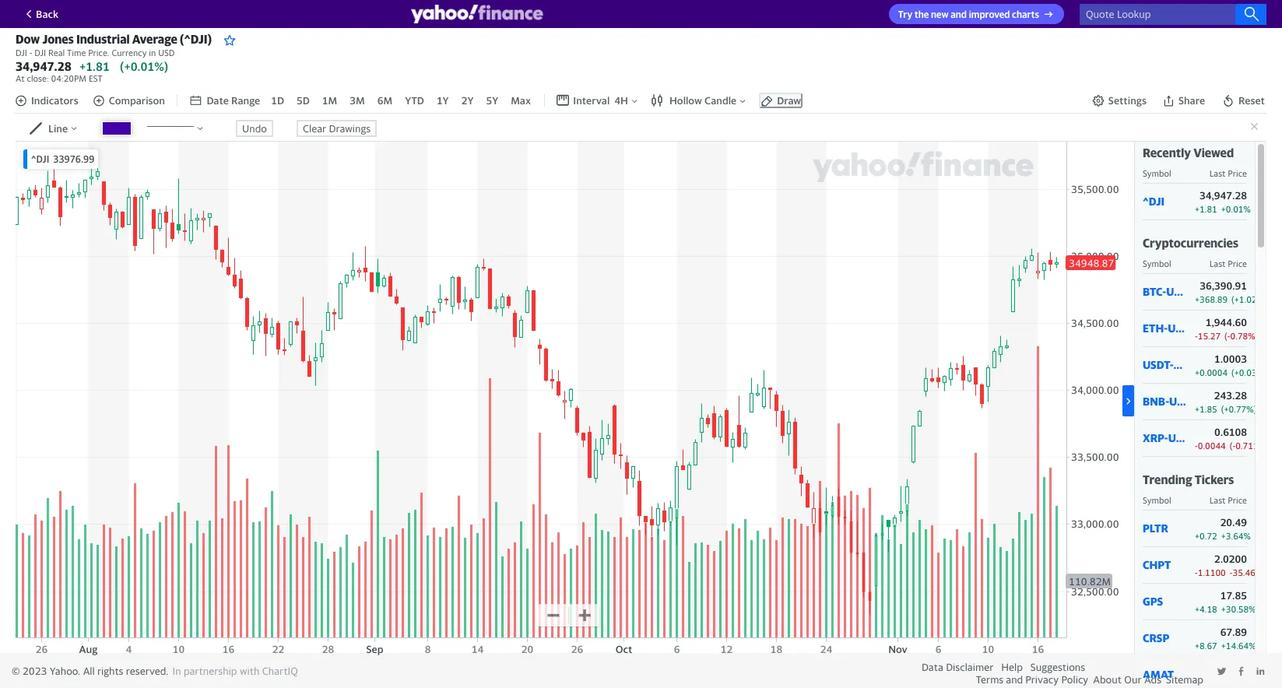 Task type: describe. For each thing, give the bounding box(es) containing it.
+0.0004
[[1196, 367, 1228, 378]]

max button
[[510, 93, 533, 108]]

in
[[149, 48, 156, 58]]

pltr
[[1143, 522, 1169, 535]]

follow on linkedin image
[[1256, 667, 1267, 677]]

xrp-usd
[[1143, 432, 1190, 445]]

show more image
[[1123, 396, 1135, 408]]

yahoo finance logo image
[[411, 5, 543, 23]]

243.28 +1.85 (+0.77%)
[[1196, 389, 1257, 414]]

last for trending tickers
[[1210, 495, 1226, 505]]

symbol for trending tickers
[[1143, 495, 1172, 505]]

4.02%
[[1223, 677, 1248, 688]]

symbol for recently viewed
[[1143, 168, 1172, 178]]

nav element
[[190, 93, 533, 108]]

1.1100
[[1199, 568, 1227, 578]]

36,390.91 +368.89 (+1.02%)
[[1196, 279, 1268, 304]]

©
[[12, 665, 20, 678]]

data disclaimer link
[[922, 661, 994, 674]]

0.6108 -0.0044 (-0.7114%)
[[1196, 426, 1274, 451]]

crsp link
[[1143, 632, 1188, 645]]

cryptocurrencies
[[1143, 236, 1239, 250]]

usd for xrp-
[[1169, 432, 1190, 445]]

0.78%)
[[1231, 331, 1259, 341]]

reset
[[1239, 94, 1266, 107]]

settings
[[1109, 94, 1147, 107]]

15.27
[[1199, 331, 1221, 341]]

follow on facebook image
[[1237, 667, 1247, 677]]

(- for xrp-usd
[[1231, 441, 1236, 451]]

trending tickers
[[1143, 473, 1235, 487]]

btc-usd
[[1143, 285, 1188, 298]]

pltr link
[[1143, 522, 1188, 535]]

20.49 +0.72 +3.64%
[[1196, 516, 1252, 541]]

undo button
[[236, 120, 273, 137]]

usd for eth-
[[1168, 322, 1190, 335]]

0.0044
[[1199, 441, 1227, 451]]

disclaimer
[[946, 661, 994, 674]]

1 dji from the left
[[16, 48, 27, 58]]

max
[[511, 94, 531, 107]]

1y button
[[435, 93, 451, 108]]

+8.67
[[1196, 641, 1218, 651]]

2.0200
[[1215, 553, 1248, 565]]

(^dji)
[[180, 32, 212, 46]]

about our ads link
[[1094, 674, 1162, 686]]

price for recently viewed
[[1229, 168, 1248, 178]]

- for 2.0200
[[1196, 568, 1199, 578]]

bnb-
[[1143, 395, 1170, 408]]

yahoo.
[[50, 665, 80, 678]]

5d
[[297, 94, 310, 107]]

est
[[89, 73, 102, 83]]

3m
[[350, 94, 365, 107]]

currency
[[112, 48, 147, 58]]

symbol for cryptocurrencies
[[1143, 258, 1172, 268]]

interval 4h
[[574, 94, 629, 107]]

33976.99
[[53, 153, 95, 165]]

ytd
[[405, 94, 424, 107]]

- for 0.6108
[[1196, 441, 1199, 451]]

our
[[1125, 674, 1142, 686]]

suggestions
[[1031, 661, 1086, 674]]

line
[[48, 122, 68, 135]]

comparison
[[109, 94, 165, 107]]

share button
[[1161, 93, 1207, 108]]

1,944.60 -15.27 (-0.78%)
[[1196, 316, 1259, 341]]

34,947.28 for 34,947.28 +1.81 +0.01%
[[1200, 189, 1248, 201]]

eth-usd link
[[1143, 322, 1190, 335]]

^dji 33976.99
[[31, 153, 95, 165]]

gps
[[1143, 595, 1164, 608]]

recently
[[1143, 145, 1192, 159]]

chart toolbar toolbar
[[15, 87, 1267, 114]]

policy
[[1062, 674, 1089, 686]]

real
[[48, 48, 65, 58]]

draw
[[778, 94, 802, 107]]

and inside "data disclaimer help suggestions terms and privacy policy about our ads sitemap"
[[1007, 674, 1024, 686]]

148.59 -6.22 -4.02%
[[1196, 663, 1248, 688]]

tickers
[[1195, 473, 1235, 487]]

privacy
[[1026, 674, 1059, 686]]

© 2023 yahoo. all rights reserved. in partnership with chartiq
[[12, 665, 298, 678]]

chpt
[[1143, 559, 1172, 572]]

xrp-usd link
[[1143, 432, 1190, 445]]

usd for bnb-
[[1170, 395, 1191, 408]]

candle
[[705, 94, 737, 107]]

^dji for ^dji 33976.99
[[31, 153, 49, 165]]

rights
[[97, 665, 123, 678]]

try the new and improved charts
[[899, 9, 1040, 20]]

price for cryptocurrencies
[[1229, 258, 1248, 268]]

148.59
[[1215, 663, 1248, 675]]

clear drawings button
[[297, 120, 377, 137]]

hollow candle button
[[651, 94, 748, 107]]

- for dji
[[29, 48, 32, 58]]

try
[[899, 9, 913, 20]]

line button
[[30, 122, 79, 135]]

usdt-
[[1143, 358, 1174, 372]]

5y
[[486, 94, 499, 107]]

chpt link
[[1143, 559, 1188, 572]]

suggestions link
[[1031, 661, 1086, 674]]

(- for eth-usd
[[1225, 331, 1231, 341]]

+0.01%
[[1222, 204, 1252, 214]]

right column element
[[1135, 142, 1278, 689]]

(+0.0358%)
[[1232, 367, 1278, 378]]

new
[[932, 9, 949, 20]]

^dji for ^dji
[[1143, 195, 1165, 208]]

indicators button
[[15, 94, 78, 107]]



Task type: vqa. For each thing, say whether or not it's contained in the screenshot.


Task type: locate. For each thing, give the bounding box(es) containing it.
- inside 1,944.60 -15.27 (-0.78%)
[[1196, 331, 1199, 341]]

0 vertical spatial (-
[[1225, 331, 1231, 341]]

3 symbol from the top
[[1143, 495, 1172, 505]]

3 price from the top
[[1229, 495, 1248, 505]]

0 vertical spatial symbol
[[1143, 168, 1172, 178]]

with
[[240, 665, 260, 678]]

reserved.
[[126, 665, 169, 678]]

and inside try the new and improved charts button
[[951, 9, 967, 20]]

1 horizontal spatial and
[[1007, 674, 1024, 686]]

all
[[83, 665, 95, 678]]

2 last from the top
[[1210, 258, 1226, 268]]

0 horizontal spatial dji
[[16, 48, 27, 58]]

usd for usdt-
[[1174, 358, 1196, 372]]

range
[[231, 94, 260, 107]]

last price for trending tickers
[[1210, 495, 1248, 505]]

dji down dow on the left top
[[16, 48, 27, 58]]

price down viewed
[[1229, 168, 1248, 178]]

5y button
[[485, 93, 500, 108]]

price up 36,390.91
[[1229, 258, 1248, 268]]

34,947.28 down the "real"
[[16, 59, 72, 73]]

symbol down recently
[[1143, 168, 1172, 178]]

36,390.91
[[1200, 279, 1248, 292]]

price up "20.49"
[[1229, 495, 1248, 505]]

+1.81 for 34,947.28 +1.81 +0.01%
[[1196, 204, 1218, 214]]

terms link
[[977, 674, 1004, 686]]

6.22
[[1199, 677, 1216, 688]]

0 vertical spatial 34,947.28
[[16, 59, 72, 73]]

+4.18
[[1196, 604, 1218, 614]]

share
[[1179, 94, 1206, 107]]

and right terms link
[[1007, 674, 1024, 686]]

average
[[132, 32, 178, 46]]

+1.81 inside 34,947.28 +1.81 +0.01%
[[1196, 204, 1218, 214]]

symbol down the trending
[[1143, 495, 1172, 505]]

^dji inside right column element
[[1143, 195, 1165, 208]]

34,947.28 +1.81 +0.01%
[[1196, 189, 1252, 214]]

^dji down recently
[[1143, 195, 1165, 208]]

2 symbol from the top
[[1143, 258, 1172, 268]]

34,947.28 for 34,947.28 +1.81
[[16, 59, 72, 73]]

price.
[[88, 48, 109, 58]]

(+0.01%) at close:  04:20pm est
[[16, 59, 168, 83]]

last down "tickers"
[[1210, 495, 1226, 505]]

symbol up btc-
[[1143, 258, 1172, 268]]

dji left the "real"
[[35, 48, 46, 58]]

0 horizontal spatial and
[[951, 9, 967, 20]]

- for 1,944.60
[[1196, 331, 1199, 341]]

and right "new"
[[951, 9, 967, 20]]

help link
[[1002, 661, 1023, 674]]

(- inside 1,944.60 -15.27 (-0.78%)
[[1225, 331, 1231, 341]]

+1.85
[[1196, 404, 1218, 414]]

1 vertical spatial ^dji
[[1143, 195, 1165, 208]]

1m button
[[321, 93, 339, 108]]

reset button
[[1221, 93, 1267, 108]]

4h
[[615, 94, 629, 107]]

2 last price from the top
[[1210, 258, 1248, 268]]

1 horizontal spatial +1.81
[[1196, 204, 1218, 214]]

2 price from the top
[[1229, 258, 1248, 268]]

help
[[1002, 661, 1023, 674]]

industrial
[[76, 32, 130, 46]]

1 price from the top
[[1229, 168, 1248, 178]]

last price for cryptocurrencies
[[1210, 258, 1248, 268]]

2 dji from the left
[[35, 48, 46, 58]]

last price up "20.49"
[[1210, 495, 1248, 505]]

data
[[922, 661, 944, 674]]

0 horizontal spatial +1.81
[[79, 59, 110, 73]]

2023
[[23, 665, 47, 678]]

crsp
[[1143, 632, 1170, 645]]

search image
[[1245, 6, 1260, 22]]

in
[[173, 665, 181, 678]]

+1.81 down dji - dji real time price. currency in usd at top left
[[79, 59, 110, 73]]

1 horizontal spatial ^dji
[[1143, 195, 1165, 208]]

0 vertical spatial ^dji
[[31, 153, 49, 165]]

amat link
[[1143, 668, 1188, 682]]

comparison button
[[92, 94, 165, 107]]

symbol
[[1143, 168, 1172, 178], [1143, 258, 1172, 268], [1143, 495, 1172, 505]]

(- down 0.6108
[[1231, 441, 1236, 451]]

indicators
[[31, 94, 78, 107]]

3 last price from the top
[[1210, 495, 1248, 505]]

dow jones industrial average (^dji)
[[16, 32, 212, 46]]

+1.81 left the +0.01%
[[1196, 204, 1218, 214]]

1.0003
[[1215, 353, 1248, 365]]

- inside 0.6108 -0.0044 (-0.7114%)
[[1196, 441, 1199, 451]]

1y
[[437, 94, 449, 107]]

at
[[16, 73, 25, 83]]

34,947.28 +1.81
[[16, 59, 110, 73]]

terms
[[977, 674, 1004, 686]]

0 vertical spatial last price
[[1210, 168, 1248, 178]]

chartiq
[[262, 665, 298, 678]]

34,947.28
[[16, 59, 72, 73], [1200, 189, 1248, 201]]

1,944.60
[[1206, 316, 1248, 328]]

2 vertical spatial last price
[[1210, 495, 1248, 505]]

jones
[[42, 32, 74, 46]]

trending tickers link
[[1143, 473, 1235, 487]]

Quote Lookup text field
[[1080, 4, 1267, 25]]

about
[[1094, 674, 1122, 686]]

^dji
[[31, 153, 49, 165], [1143, 195, 1165, 208]]

0 vertical spatial last
[[1210, 168, 1226, 178]]

last price up 36,390.91
[[1210, 258, 1248, 268]]

1 vertical spatial +1.81
[[1196, 204, 1218, 214]]

usdt-usd
[[1143, 358, 1196, 372]]

follow on twitter image
[[1217, 667, 1228, 677]]

+0.72
[[1196, 531, 1218, 541]]

price for trending tickers
[[1229, 495, 1248, 505]]

(- down 1,944.60
[[1225, 331, 1231, 341]]

last price for recently viewed
[[1210, 168, 1248, 178]]

amat
[[1143, 668, 1175, 682]]

1 vertical spatial price
[[1229, 258, 1248, 268]]

2 vertical spatial last
[[1210, 495, 1226, 505]]

+1.81 for 34,947.28 +1.81
[[79, 59, 110, 73]]

1 symbol from the top
[[1143, 168, 1172, 178]]

try the new and improved charts button
[[889, 4, 1065, 24]]

^dji left 33976.99
[[31, 153, 49, 165]]

1 vertical spatial and
[[1007, 674, 1024, 686]]

usd for btc-
[[1167, 285, 1188, 298]]

(- inside 0.6108 -0.0044 (-0.7114%)
[[1231, 441, 1236, 451]]

undo
[[242, 122, 267, 135]]

67.89 +8.67 +14.64%
[[1196, 626, 1257, 651]]

and
[[951, 9, 967, 20], [1007, 674, 1024, 686]]

34,947.28 inside 34,947.28 +1.81 +0.01%
[[1200, 189, 1248, 201]]

35.46%
[[1233, 568, 1264, 578]]

btc-
[[1143, 285, 1167, 298]]

2y button
[[460, 93, 475, 108]]

data disclaimer help suggestions terms and privacy policy about our ads sitemap
[[922, 661, 1204, 686]]

last price down viewed
[[1210, 168, 1248, 178]]

2 vertical spatial price
[[1229, 495, 1248, 505]]

0 vertical spatial +1.81
[[79, 59, 110, 73]]

1 horizontal spatial 34,947.28
[[1200, 189, 1248, 201]]

- for 148.59
[[1196, 677, 1199, 688]]

1 vertical spatial 34,947.28
[[1200, 189, 1248, 201]]

2 vertical spatial symbol
[[1143, 495, 1172, 505]]

1 last from the top
[[1210, 168, 1226, 178]]

hollow candle
[[670, 94, 737, 107]]

6m
[[378, 94, 393, 107]]

clear drawings
[[303, 122, 371, 135]]

1 last price from the top
[[1210, 168, 1248, 178]]

0 horizontal spatial ^dji
[[31, 153, 49, 165]]

dji - dji real time price. currency in usd
[[16, 48, 175, 58]]

0 horizontal spatial 34,947.28
[[16, 59, 72, 73]]

1 horizontal spatial dji
[[35, 48, 46, 58]]

charts
[[1013, 9, 1040, 20]]

(-
[[1225, 331, 1231, 341], [1231, 441, 1236, 451]]

usdt-usd link
[[1143, 358, 1196, 372]]

+14.64%
[[1222, 641, 1257, 651]]

ads
[[1145, 674, 1162, 686]]

0.6108
[[1215, 426, 1248, 438]]

34,947.28 up the +0.01%
[[1200, 189, 1248, 201]]

0 vertical spatial price
[[1229, 168, 1248, 178]]

1 vertical spatial last price
[[1210, 258, 1248, 268]]

2y
[[462, 94, 474, 107]]

last down viewed
[[1210, 168, 1226, 178]]

3 last from the top
[[1210, 495, 1226, 505]]

last for recently viewed
[[1210, 168, 1226, 178]]

last for cryptocurrencies
[[1210, 258, 1226, 268]]

close:
[[27, 73, 49, 83]]

1 vertical spatial last
[[1210, 258, 1226, 268]]

0 vertical spatial and
[[951, 9, 967, 20]]

1 vertical spatial symbol
[[1143, 258, 1172, 268]]

+3.64%
[[1222, 531, 1252, 541]]

1.0003 +0.0004 (+0.0358%)
[[1196, 353, 1278, 378]]

drawings
[[329, 122, 371, 135]]

1 vertical spatial (-
[[1231, 441, 1236, 451]]

ytd button
[[404, 93, 426, 108]]

the
[[915, 9, 929, 20]]

time
[[67, 48, 86, 58]]

dow
[[16, 32, 40, 46]]

3m button
[[348, 93, 367, 108]]

last up 36,390.91
[[1210, 258, 1226, 268]]



